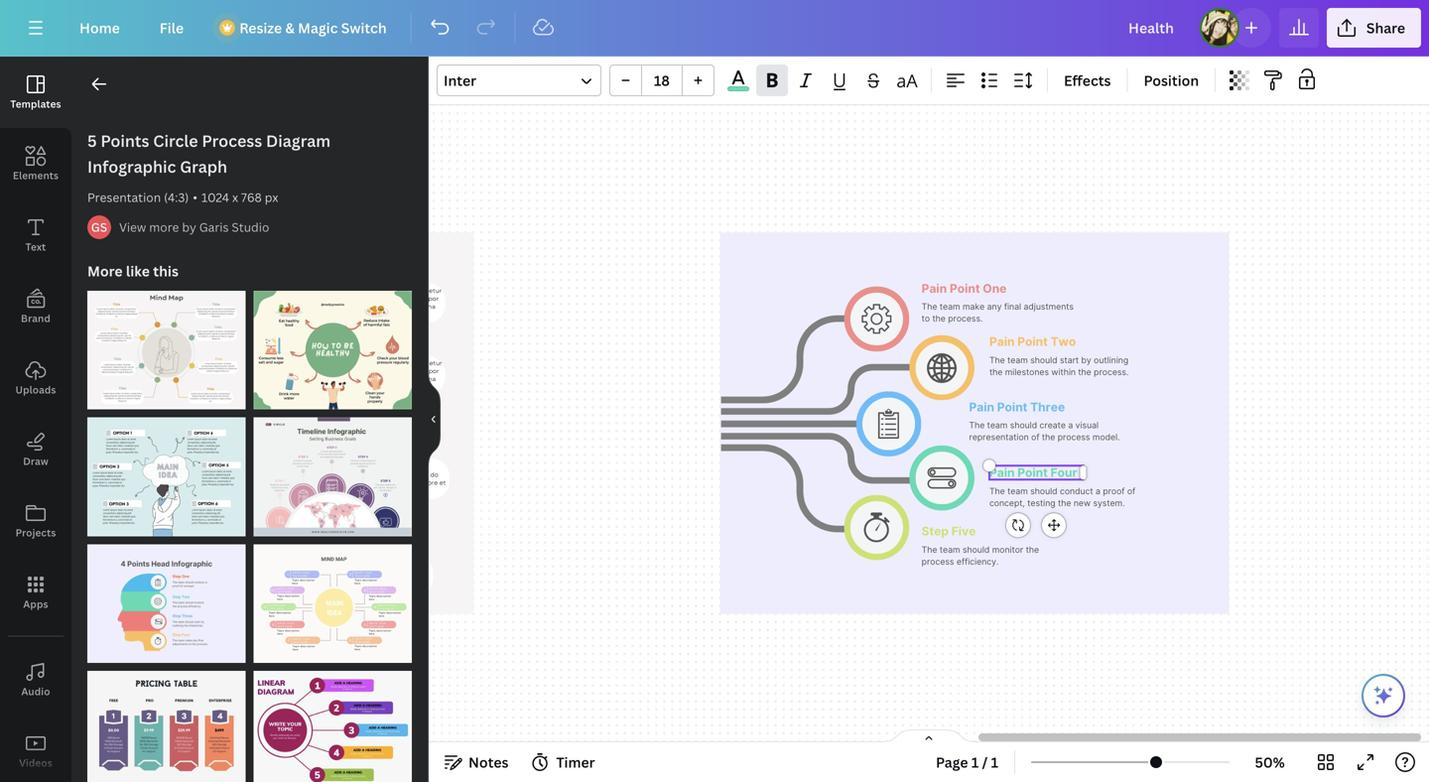 Task type: vqa. For each thing, say whether or not it's contained in the screenshot.
search field
no



Task type: locate. For each thing, give the bounding box(es) containing it.
more
[[87, 262, 123, 280]]

view
[[119, 219, 146, 235]]

uploads
[[15, 383, 56, 397]]

0 vertical spatial process.
[[948, 314, 983, 324]]

the inside the team make any final adjustments to the process.
[[922, 302, 937, 312]]

team inside the team should monitor the process efficiency.
[[940, 544, 960, 555]]

main menu bar
[[0, 0, 1429, 57]]

team up "milestones"
[[1008, 355, 1028, 365]]

process. inside the team make any final adjustments to the process.
[[948, 314, 983, 324]]

visual
[[1076, 420, 1099, 430]]

process inside the team should create a visual representation of the process model.
[[1058, 432, 1090, 442]]

green brown playful illustration healthy lifestyle guide graph image
[[254, 291, 412, 410]]

of right proof on the right bottom of page
[[1127, 486, 1136, 496]]

pain up representation
[[969, 400, 995, 414]]

the inside the team should conduct a proof of concept, testing the new system.
[[1058, 498, 1071, 508]]

notes button
[[437, 746, 517, 778]]

start
[[1060, 355, 1079, 365]]

effects
[[1064, 71, 1111, 90]]

point left two
[[1018, 335, 1048, 349]]

pain up to
[[922, 281, 947, 295]]

should inside the team should start by outlining the milestones within the process.
[[1030, 355, 1058, 365]]

five
[[952, 524, 976, 538]]

should inside the team should monitor the process efficiency.
[[963, 544, 990, 555]]

team inside the team should create a visual representation of the process model.
[[987, 420, 1008, 430]]

pain point three
[[969, 400, 1065, 414]]

team inside the team should start by outlining the milestones within the process.
[[1008, 355, 1028, 365]]

a inside the team should create a visual representation of the process model.
[[1068, 420, 1073, 430]]

points
[[101, 130, 149, 151]]

pain point four
[[990, 466, 1078, 480]]

1 horizontal spatial process
[[1058, 432, 1090, 442]]

colorful minimalist linear steps circular diagram image
[[254, 671, 412, 782]]

four
[[1051, 466, 1078, 480]]

50% button
[[1238, 746, 1302, 778]]

team down pain point one
[[940, 302, 960, 312]]

process
[[1058, 432, 1090, 442], [922, 556, 954, 567]]

resize & magic switch button
[[208, 8, 403, 48]]

2 1 from the left
[[991, 753, 999, 772]]

hide image
[[428, 372, 441, 467]]

0 horizontal spatial by
[[182, 219, 196, 235]]

team for of
[[1008, 486, 1028, 496]]

1 vertical spatial of
[[1127, 486, 1136, 496]]

colorful calm corporate clean mind map image
[[87, 291, 246, 410]]

50%
[[1255, 753, 1285, 772]]

purple & white pricing table comparison chart image
[[87, 671, 246, 782]]

1 horizontal spatial process.
[[1094, 367, 1129, 377]]

icon image
[[862, 304, 892, 334], [878, 409, 899, 439], [928, 467, 957, 489]]

team inside the team make any final adjustments to the process.
[[940, 302, 960, 312]]

0 vertical spatial icon image
[[862, 304, 892, 334]]

should up "milestones"
[[1030, 355, 1058, 365]]

professional multicolor concept map graphic group
[[254, 532, 412, 663]]

studio
[[232, 219, 269, 235]]

inter button
[[437, 65, 601, 96]]

graph
[[180, 156, 227, 177]]

1024
[[201, 189, 229, 205]]

should
[[1030, 355, 1058, 365], [1010, 420, 1037, 430], [1030, 486, 1058, 496], [963, 544, 990, 555]]

by left garis
[[182, 219, 196, 235]]

the down the create
[[1042, 432, 1055, 442]]

px
[[265, 189, 278, 205]]

uploads button
[[0, 342, 71, 414]]

team for representation
[[987, 420, 1008, 430]]

the team should start by outlining the milestones within the process.
[[990, 355, 1131, 377]]

a
[[1068, 420, 1073, 430], [1096, 486, 1101, 496]]

Pain Point Four text field
[[990, 465, 1083, 481]]

team for the
[[1008, 355, 1028, 365]]

should up efficiency.
[[963, 544, 990, 555]]

1
[[972, 753, 979, 772], [991, 753, 999, 772]]

point up representation
[[997, 400, 1028, 414]]

x
[[232, 189, 238, 205]]

1 horizontal spatial a
[[1096, 486, 1101, 496]]

projects
[[15, 526, 56, 539]]

by inside the team should start by outlining the milestones within the process.
[[1081, 355, 1092, 365]]

0 horizontal spatial process
[[922, 556, 954, 567]]

should for representation
[[1010, 420, 1037, 430]]

point for four
[[1018, 466, 1048, 480]]

1 left /
[[972, 753, 979, 772]]

the up to
[[922, 302, 937, 312]]

monitor
[[992, 544, 1024, 555]]

position button
[[1136, 65, 1207, 96]]

concept,
[[990, 498, 1025, 508]]

any
[[987, 302, 1002, 312]]

should inside the team should create a visual representation of the process model.
[[1010, 420, 1037, 430]]

team for to
[[940, 302, 960, 312]]

the right the monitor
[[1026, 544, 1039, 555]]

the up the concept,
[[990, 486, 1005, 496]]

the down step
[[922, 544, 937, 555]]

process. down make
[[948, 314, 983, 324]]

diagram
[[266, 130, 331, 151]]

point left four at the right
[[1018, 466, 1048, 480]]

the right to
[[932, 314, 946, 324]]

point for three
[[997, 400, 1028, 414]]

#39dbb2 image
[[728, 87, 749, 91]]

audio button
[[0, 644, 71, 716]]

should for of
[[1030, 486, 1058, 496]]

the inside the team should create a visual representation of the process model.
[[969, 420, 985, 430]]

text button
[[0, 199, 71, 271]]

0 vertical spatial process
[[1058, 432, 1090, 442]]

5
[[87, 130, 97, 151]]

conduct
[[1060, 486, 1093, 496]]

team up representation
[[987, 420, 1008, 430]]

green brown playful illustration healthy lifestyle guide graph group
[[254, 279, 412, 410]]

team down step five at right bottom
[[940, 544, 960, 555]]

show pages image
[[881, 729, 977, 744]]

process down visual
[[1058, 432, 1090, 442]]

/
[[982, 753, 988, 772]]

0 horizontal spatial 1
[[972, 753, 979, 772]]

process. inside the team should start by outlining the milestones within the process.
[[1094, 367, 1129, 377]]

team inside the team should conduct a proof of concept, testing the new system.
[[1008, 486, 1028, 496]]

pain for pain point two
[[990, 335, 1015, 349]]

presentation (4:3)
[[87, 189, 189, 205]]

apps button
[[0, 557, 71, 628]]

1 right /
[[991, 753, 999, 772]]

switch
[[341, 18, 387, 37]]

pain up the concept,
[[990, 466, 1015, 480]]

the down 'conduct'
[[1058, 498, 1071, 508]]

audio
[[21, 685, 50, 698]]

process.
[[948, 314, 983, 324], [1094, 367, 1129, 377]]

model.
[[1093, 432, 1120, 442]]

new
[[1074, 498, 1091, 508]]

purple & white pricing table comparison chart group
[[87, 659, 246, 782]]

0 vertical spatial a
[[1068, 420, 1073, 430]]

share button
[[1327, 8, 1421, 48]]

a inside the team should conduct a proof of concept, testing the new system.
[[1096, 486, 1101, 496]]

1 vertical spatial a
[[1096, 486, 1101, 496]]

position
[[1144, 71, 1199, 90]]

of
[[1031, 432, 1040, 442], [1127, 486, 1136, 496]]

presentation
[[87, 189, 161, 205]]

the up representation
[[969, 420, 985, 430]]

the for efficiency.
[[922, 544, 937, 555]]

three
[[1030, 400, 1065, 414]]

0 horizontal spatial a
[[1068, 420, 1073, 430]]

0 vertical spatial of
[[1031, 432, 1040, 442]]

team
[[940, 302, 960, 312], [1008, 355, 1028, 365], [987, 420, 1008, 430], [1008, 486, 1028, 496], [940, 544, 960, 555]]

– – number field
[[648, 71, 676, 90]]

1 vertical spatial by
[[1081, 355, 1092, 365]]

by
[[182, 219, 196, 235], [1081, 355, 1092, 365]]

garis studio element
[[87, 215, 111, 239]]

should up the testing on the right
[[1030, 486, 1058, 496]]

garis studio image
[[87, 215, 111, 239]]

videos button
[[0, 716, 71, 782]]

pain inside text box
[[990, 466, 1015, 480]]

pain down the team make any final adjustments to the process.
[[990, 335, 1015, 349]]

Design title text field
[[1113, 8, 1192, 48]]

timer button
[[525, 746, 603, 778]]

file
[[160, 18, 184, 37]]

process. down outlining
[[1094, 367, 1129, 377]]

process down step
[[922, 556, 954, 567]]

representation
[[969, 432, 1029, 442]]

1 vertical spatial process
[[922, 556, 954, 567]]

of down three
[[1031, 432, 1040, 442]]

4 points process head infographic graph image
[[87, 544, 246, 663]]

1 horizontal spatial 1
[[991, 753, 999, 772]]

1 horizontal spatial by
[[1081, 355, 1092, 365]]

0 horizontal spatial of
[[1031, 432, 1040, 442]]

should inside the team should conduct a proof of concept, testing the new system.
[[1030, 486, 1058, 496]]

the inside the team should monitor the process efficiency.
[[922, 544, 937, 555]]

the down pain point two
[[990, 355, 1005, 365]]

by right 'start' at the top of the page
[[1081, 355, 1092, 365]]

should down pain point three
[[1010, 420, 1037, 430]]

0 horizontal spatial process.
[[948, 314, 983, 324]]

pain
[[922, 281, 947, 295], [990, 335, 1015, 349], [969, 400, 995, 414], [990, 466, 1015, 480]]

a left proof on the right bottom of page
[[1096, 486, 1101, 496]]

more
[[149, 219, 179, 235]]

the
[[932, 314, 946, 324], [990, 367, 1003, 377], [1078, 367, 1092, 377], [1042, 432, 1055, 442], [1058, 498, 1071, 508], [1026, 544, 1039, 555]]

group
[[609, 65, 715, 96]]

point inside pain point four text box
[[1018, 466, 1048, 480]]

pain point one
[[922, 281, 1007, 295]]

1 horizontal spatial of
[[1127, 486, 1136, 496]]

circle
[[153, 130, 198, 151]]

0 vertical spatial by
[[182, 219, 196, 235]]

the inside the team should conduct a proof of concept, testing the new system.
[[990, 486, 1005, 496]]

team up the concept,
[[1008, 486, 1028, 496]]

a left visual
[[1068, 420, 1073, 430]]

1 vertical spatial process.
[[1094, 367, 1129, 377]]

pain for pain point one
[[922, 281, 947, 295]]

the
[[922, 302, 937, 312], [990, 355, 1005, 365], [969, 420, 985, 430], [990, 486, 1005, 496], [922, 544, 937, 555]]

the for the
[[990, 355, 1005, 365]]

the inside the team should start by outlining the milestones within the process.
[[990, 355, 1005, 365]]

team for efficiency.
[[940, 544, 960, 555]]

pain for pain point three
[[969, 400, 995, 414]]

view more by garis studio
[[119, 219, 269, 235]]

home link
[[64, 8, 136, 48]]

point up make
[[950, 281, 980, 295]]



Task type: describe. For each thing, give the bounding box(es) containing it.
effects button
[[1056, 65, 1119, 96]]

adjustments
[[1024, 302, 1074, 312]]

inter
[[444, 71, 476, 90]]

pain for pain point four
[[990, 466, 1015, 480]]

1 vertical spatial icon image
[[878, 409, 899, 439]]

the inside the team should create a visual representation of the process model.
[[1042, 432, 1055, 442]]

grey simple modern timeline infographic chart graph group
[[254, 406, 412, 536]]

grey simple modern timeline infographic chart graph image
[[254, 417, 412, 536]]

final
[[1004, 302, 1021, 312]]

outlining
[[1094, 355, 1129, 365]]

magic
[[298, 18, 338, 37]]

home
[[79, 18, 120, 37]]

garis
[[199, 219, 229, 235]]

pain point two
[[990, 335, 1076, 349]]

testing
[[1028, 498, 1056, 508]]

the team make any final adjustments to the process.
[[922, 302, 1076, 324]]

share
[[1367, 18, 1405, 37]]

point for one
[[950, 281, 980, 295]]

the team should create a visual representation of the process model.
[[969, 420, 1120, 442]]

the team should conduct a proof of concept, testing the new system.
[[990, 486, 1138, 508]]

should for the
[[1030, 355, 1058, 365]]

1 1 from the left
[[972, 753, 979, 772]]

view more by garis studio button
[[119, 217, 269, 237]]

768
[[241, 189, 262, 205]]

resize
[[239, 18, 282, 37]]

templates button
[[0, 57, 71, 128]]

point for two
[[1018, 335, 1048, 349]]

brand
[[21, 312, 51, 325]]

step five
[[922, 524, 976, 538]]

professional multicolor concept map graphic image
[[254, 544, 412, 663]]

step
[[922, 524, 949, 538]]

colorful minimalist linear steps circular diagram group
[[254, 659, 412, 782]]

#39dbb2 image
[[728, 87, 749, 91]]

timer
[[556, 753, 595, 772]]

milestones
[[1005, 367, 1049, 377]]

&
[[285, 18, 295, 37]]

two
[[1051, 335, 1076, 349]]

resize & magic switch
[[239, 18, 387, 37]]

the for representation
[[969, 420, 985, 430]]

(4:3)
[[164, 189, 189, 205]]

projects button
[[0, 485, 71, 557]]

videos
[[19, 756, 52, 770]]

2 vertical spatial icon image
[[928, 467, 957, 489]]

like
[[126, 262, 150, 280]]

create
[[1040, 420, 1066, 430]]

more like this
[[87, 262, 179, 280]]

by inside button
[[182, 219, 196, 235]]

proof
[[1103, 486, 1125, 496]]

infographic
[[87, 156, 176, 177]]

brand button
[[0, 271, 71, 342]]

chronometer icon image
[[864, 513, 890, 543]]

the left "milestones"
[[990, 367, 1003, 377]]

notes
[[468, 753, 509, 772]]

templates
[[10, 97, 61, 111]]

file button
[[144, 8, 200, 48]]

within
[[1052, 367, 1076, 377]]

to
[[922, 314, 930, 324]]

process inside the team should monitor the process efficiency.
[[922, 556, 954, 567]]

make
[[963, 302, 985, 312]]

efficiency.
[[957, 556, 999, 567]]

the for to
[[922, 302, 937, 312]]

of inside the team should conduct a proof of concept, testing the new system.
[[1127, 486, 1136, 496]]

side panel tab list
[[0, 57, 71, 782]]

one
[[983, 281, 1007, 295]]

elements button
[[0, 128, 71, 199]]

page 1 / 1
[[936, 753, 999, 772]]

the inside the team make any final adjustments to the process.
[[932, 314, 946, 324]]

system.
[[1093, 498, 1125, 508]]

a for proof
[[1096, 486, 1101, 496]]

draw
[[23, 455, 48, 468]]

the for of
[[990, 486, 1005, 496]]

the down 'start' at the top of the page
[[1078, 367, 1092, 377]]

5 points circle process diagram infographic graph
[[87, 130, 331, 177]]

draw button
[[0, 414, 71, 485]]

elements
[[13, 169, 59, 182]]

blue creative mind map graph image
[[87, 417, 246, 536]]

1024 x 768 px
[[201, 189, 278, 205]]

process
[[202, 130, 262, 151]]

text
[[25, 240, 46, 254]]

this
[[153, 262, 179, 280]]

of inside the team should create a visual representation of the process model.
[[1031, 432, 1040, 442]]

should for efficiency.
[[963, 544, 990, 555]]

colorful calm corporate clean mind map group
[[87, 279, 246, 410]]

canva assistant image
[[1372, 684, 1396, 708]]

the team should monitor the process efficiency.
[[922, 544, 1042, 567]]

the inside the team should monitor the process efficiency.
[[1026, 544, 1039, 555]]

a for visual
[[1068, 420, 1073, 430]]

4 points process head infographic graph group
[[87, 532, 246, 663]]

blue creative mind map graph group
[[87, 406, 246, 536]]



